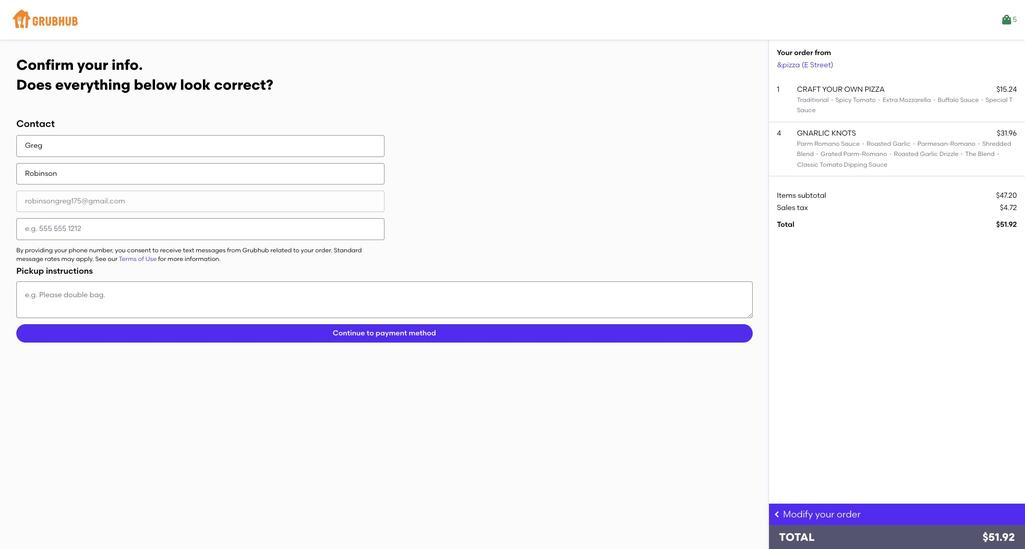 Task type: locate. For each thing, give the bounding box(es) containing it.
phone
[[69, 247, 88, 254]]

romano
[[814, 140, 840, 147], [950, 140, 975, 147], [862, 151, 887, 158]]

romano up "the"
[[950, 140, 975, 147]]

from left grubhub
[[227, 247, 241, 254]]

2 horizontal spatial to
[[367, 329, 374, 337]]

1 vertical spatial garlic
[[920, 151, 938, 158]]

1 vertical spatial $51.92
[[983, 531, 1015, 544]]

order right modify
[[837, 509, 861, 520]]

your
[[77, 56, 108, 73], [54, 247, 67, 254], [301, 247, 314, 254], [815, 509, 835, 520]]

special t sauce
[[797, 96, 1013, 114]]

0 horizontal spatial order
[[794, 48, 813, 57]]

∙ left "t" in the right top of the page
[[979, 96, 986, 104]]

1 vertical spatial from
[[227, 247, 241, 254]]

2 horizontal spatial romano
[[950, 140, 975, 147]]

$4.72
[[1000, 204, 1017, 212]]

parm romano sauce ∙ roasted garlic ∙ parmesan-romano
[[797, 140, 975, 147]]

1 horizontal spatial garlic
[[920, 151, 938, 158]]

by
[[16, 247, 23, 254]]

0 horizontal spatial romano
[[814, 140, 840, 147]]

blend down parm
[[797, 151, 814, 158]]

below
[[134, 76, 177, 93]]

continue to payment method button
[[16, 324, 752, 343]]

0 horizontal spatial garlic
[[893, 140, 911, 147]]

roasted up ∙ grated parm-romano ∙ roasted garlic drizzle ∙ the blend ∙ classic tomato dipping sauce
[[867, 140, 891, 147]]

0 horizontal spatial blend
[[797, 151, 814, 158]]

total
[[777, 220, 794, 229], [779, 531, 815, 544]]

your
[[822, 85, 843, 94]]

1 horizontal spatial romano
[[862, 151, 887, 158]]

total down modify
[[779, 531, 815, 544]]

First name text field
[[16, 135, 384, 157]]

romano down parm romano sauce ∙ roasted garlic ∙ parmesan-romano
[[862, 151, 887, 158]]

romano down gnarlic knots
[[814, 140, 840, 147]]

craft your own pizza
[[797, 85, 885, 94]]

sauce right buffalo
[[960, 96, 979, 104]]

terms
[[119, 255, 137, 263]]

tomato down "pizza"
[[853, 96, 876, 104]]

roasted down parm romano sauce ∙ roasted garlic ∙ parmesan-romano
[[894, 151, 919, 158]]

garlic up ∙ grated parm-romano ∙ roasted garlic drizzle ∙ the blend ∙ classic tomato dipping sauce
[[893, 140, 911, 147]]

to left payment
[[367, 329, 374, 337]]

1 horizontal spatial roasted
[[894, 151, 919, 158]]

garlic
[[893, 140, 911, 147], [920, 151, 938, 158]]

1 horizontal spatial blend
[[978, 151, 995, 158]]

sales
[[777, 204, 795, 212]]

to right related in the left top of the page
[[293, 247, 299, 254]]

sauce inside special t sauce
[[797, 107, 816, 114]]

garlic down parmesan-
[[920, 151, 938, 158]]

5
[[1013, 15, 1017, 24]]

grated
[[821, 151, 842, 158]]

tomato inside ∙ grated parm-romano ∙ roasted garlic drizzle ∙ the blend ∙ classic tomato dipping sauce
[[820, 161, 842, 168]]

tomato down the grated
[[820, 161, 842, 168]]

sauce down traditional
[[797, 107, 816, 114]]

roasted
[[867, 140, 891, 147], [894, 151, 919, 158]]

by providing your phone number, you consent to receive text messages from grubhub related to your order. standard message rates may apply. see our
[[16, 247, 362, 263]]

$51.92
[[996, 220, 1017, 229], [983, 531, 1015, 544]]

Email email field
[[16, 191, 384, 212]]

1 horizontal spatial order
[[837, 509, 861, 520]]

shredded
[[982, 140, 1011, 147]]

sauce down parm romano sauce ∙ roasted garlic ∙ parmesan-romano
[[869, 161, 887, 168]]

∙ down shredded
[[996, 151, 1000, 158]]

craft
[[797, 85, 821, 94]]

∙
[[830, 96, 834, 104], [877, 96, 881, 104], [932, 96, 936, 104], [979, 96, 986, 104], [861, 140, 865, 147], [912, 140, 916, 147], [975, 140, 982, 147], [815, 151, 819, 158], [889, 151, 892, 158], [960, 151, 964, 158], [996, 151, 1000, 158]]

∙ left the grated
[[815, 151, 819, 158]]

Phone telephone field
[[16, 218, 384, 240]]

1 vertical spatial tomato
[[820, 161, 842, 168]]

special
[[986, 96, 1008, 104]]

4
[[777, 129, 781, 138]]

(e
[[802, 60, 808, 69]]

total down 'sales'
[[777, 220, 794, 229]]

spicy
[[836, 96, 852, 104]]

tomato
[[853, 96, 876, 104], [820, 161, 842, 168]]

5 button
[[1000, 11, 1017, 29]]

sales tax
[[777, 204, 808, 212]]

consent
[[127, 247, 151, 254]]

knots
[[831, 129, 856, 138]]

your up everything
[[77, 56, 108, 73]]

information.
[[185, 255, 221, 263]]

0 vertical spatial order
[[794, 48, 813, 57]]

to up the use
[[152, 247, 158, 254]]

0 vertical spatial $51.92
[[996, 220, 1017, 229]]

2 blend from the left
[[978, 151, 995, 158]]

tax
[[797, 204, 808, 212]]

does
[[16, 76, 52, 93]]

1 horizontal spatial tomato
[[853, 96, 876, 104]]

apply.
[[76, 255, 94, 263]]

$15.24
[[996, 85, 1017, 94]]

from up street)
[[815, 48, 831, 57]]

∙ grated parm-romano ∙ roasted garlic drizzle ∙ the blend ∙ classic tomato dipping sauce
[[797, 151, 1000, 168]]

1 horizontal spatial from
[[815, 48, 831, 57]]

your
[[777, 48, 792, 57]]

blend down shredded
[[978, 151, 995, 158]]

0 vertical spatial total
[[777, 220, 794, 229]]

blend
[[797, 151, 814, 158], [978, 151, 995, 158]]

1 vertical spatial roasted
[[894, 151, 919, 158]]

your order from &pizza (e street)
[[777, 48, 833, 69]]

&pizza (e street) link
[[777, 60, 833, 69]]

0 vertical spatial roasted
[[867, 140, 891, 147]]

∙ left buffalo
[[932, 96, 936, 104]]

1 vertical spatial total
[[779, 531, 815, 544]]

0 horizontal spatial tomato
[[820, 161, 842, 168]]

sauce
[[960, 96, 979, 104], [797, 107, 816, 114], [841, 140, 860, 147], [869, 161, 887, 168]]

modify
[[783, 509, 813, 520]]

to
[[152, 247, 158, 254], [293, 247, 299, 254], [367, 329, 374, 337]]

your inside confirm your info. does everything below look correct?
[[77, 56, 108, 73]]

∙ left parmesan-
[[912, 140, 916, 147]]

from inside your order from &pizza (e street)
[[815, 48, 831, 57]]

1 blend from the left
[[797, 151, 814, 158]]

from
[[815, 48, 831, 57], [227, 247, 241, 254]]

0 horizontal spatial from
[[227, 247, 241, 254]]

parm-
[[843, 151, 862, 158]]

items
[[777, 191, 796, 200]]

grubhub
[[242, 247, 269, 254]]

1
[[777, 85, 779, 94]]

own
[[844, 85, 863, 94]]

order up (e
[[794, 48, 813, 57]]

traditional ∙ spicy tomato ∙ extra mozzarella ∙ buffalo sauce
[[797, 96, 979, 104]]

order.
[[315, 247, 332, 254]]

svg image
[[773, 510, 781, 519]]

your up may
[[54, 247, 67, 254]]

0 vertical spatial from
[[815, 48, 831, 57]]

drizzle
[[939, 151, 958, 158]]

0 vertical spatial tomato
[[853, 96, 876, 104]]

0 horizontal spatial roasted
[[867, 140, 891, 147]]

∙ left "the"
[[960, 151, 964, 158]]



Task type: vqa. For each thing, say whether or not it's contained in the screenshot.
Roasted to the right
yes



Task type: describe. For each thing, give the bounding box(es) containing it.
1 horizontal spatial to
[[293, 247, 299, 254]]

main navigation navigation
[[0, 0, 1025, 40]]

∙ left extra
[[877, 96, 881, 104]]

correct?
[[214, 76, 273, 93]]

the
[[965, 151, 976, 158]]

roasted inside ∙ grated parm-romano ∙ roasted garlic drizzle ∙ the blend ∙ classic tomato dipping sauce
[[894, 151, 919, 158]]

blend inside shredded blend
[[797, 151, 814, 158]]

your right modify
[[815, 509, 835, 520]]

1 vertical spatial order
[[837, 509, 861, 520]]

Last name text field
[[16, 163, 384, 185]]

terms of use for more information.
[[119, 255, 221, 263]]

rates
[[45, 255, 60, 263]]

everything
[[55, 76, 130, 93]]

confirm
[[16, 56, 74, 73]]

$31.96
[[997, 129, 1017, 138]]

confirm your info. does everything below look correct?
[[16, 56, 273, 93]]

message
[[16, 255, 43, 263]]

instructions
[[46, 266, 93, 276]]

order inside your order from &pizza (e street)
[[794, 48, 813, 57]]

more
[[168, 255, 183, 263]]

pickup
[[16, 266, 44, 276]]

pizza
[[865, 85, 885, 94]]

∙ down parm romano sauce ∙ roasted garlic ∙ parmesan-romano
[[889, 151, 892, 158]]

text
[[183, 247, 194, 254]]

messages
[[196, 247, 226, 254]]

gnarlic
[[797, 129, 830, 138]]

Pickup instructions text field
[[16, 281, 752, 318]]

to inside 'button'
[[367, 329, 374, 337]]

modify your order
[[783, 509, 861, 520]]

parmesan-
[[917, 140, 950, 147]]

romano inside ∙ grated parm-romano ∙ roasted garlic drizzle ∙ the blend ∙ classic tomato dipping sauce
[[862, 151, 887, 158]]

traditional
[[797, 96, 829, 104]]

t
[[1009, 96, 1013, 104]]

method
[[409, 329, 436, 337]]

buffalo
[[938, 96, 959, 104]]

from inside by providing your phone number, you consent to receive text messages from grubhub related to your order. standard message rates may apply. see our
[[227, 247, 241, 254]]

parm
[[797, 140, 813, 147]]

our
[[108, 255, 117, 263]]

standard
[[334, 247, 362, 254]]

look
[[180, 76, 211, 93]]

for
[[158, 255, 166, 263]]

contact
[[16, 118, 55, 130]]

subtotal
[[798, 191, 826, 200]]

sauce inside ∙ grated parm-romano ∙ roasted garlic drizzle ∙ the blend ∙ classic tomato dipping sauce
[[869, 161, 887, 168]]

classic
[[797, 161, 818, 168]]

continue to payment method
[[333, 329, 436, 337]]

∙ down your in the right of the page
[[830, 96, 834, 104]]

number,
[[89, 247, 114, 254]]

&pizza
[[777, 60, 800, 69]]

garlic inside ∙ grated parm-romano ∙ roasted garlic drizzle ∙ the blend ∙ classic tomato dipping sauce
[[920, 151, 938, 158]]

gnarlic knots
[[797, 129, 856, 138]]

you
[[115, 247, 126, 254]]

sauce up parm-
[[841, 140, 860, 147]]

continue
[[333, 329, 365, 337]]

$47.20
[[996, 191, 1017, 200]]

blend inside ∙ grated parm-romano ∙ roasted garlic drizzle ∙ the blend ∙ classic tomato dipping sauce
[[978, 151, 995, 158]]

dipping
[[844, 161, 867, 168]]

info.
[[112, 56, 143, 73]]

mozzarella
[[899, 96, 931, 104]]

use
[[145, 255, 157, 263]]

payment
[[376, 329, 407, 337]]

0 horizontal spatial to
[[152, 247, 158, 254]]

street)
[[810, 60, 833, 69]]

of
[[138, 255, 144, 263]]

related
[[270, 247, 292, 254]]

items subtotal
[[777, 191, 826, 200]]

pickup instructions
[[16, 266, 93, 276]]

see
[[95, 255, 106, 263]]

providing
[[25, 247, 53, 254]]

∙ up "the"
[[975, 140, 982, 147]]

receive
[[160, 247, 181, 254]]

may
[[61, 255, 74, 263]]

extra
[[883, 96, 898, 104]]

terms of use link
[[119, 255, 157, 263]]

shredded blend
[[797, 140, 1011, 158]]

∙ up parm-
[[861, 140, 865, 147]]

0 vertical spatial garlic
[[893, 140, 911, 147]]

your left order.
[[301, 247, 314, 254]]



